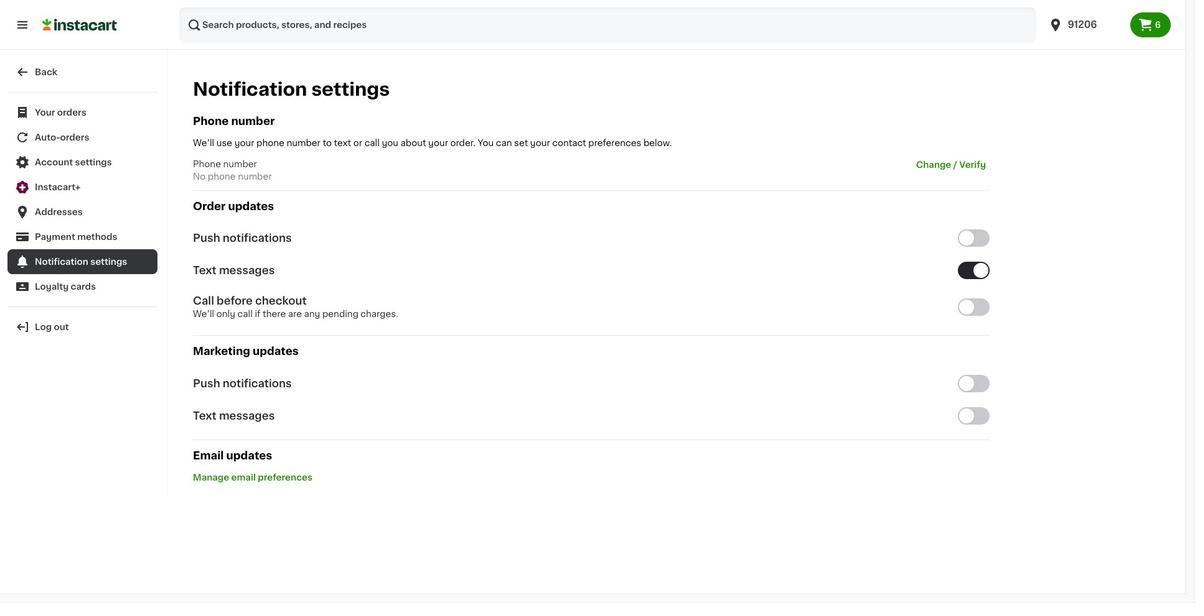 Task type: locate. For each thing, give the bounding box(es) containing it.
log out
[[35, 323, 69, 332]]

checkout
[[255, 297, 307, 306]]

1 vertical spatial orders
[[60, 133, 89, 142]]

we'll down call on the left
[[193, 310, 214, 319]]

orders for your orders
[[57, 108, 86, 117]]

phone right no
[[208, 172, 236, 181]]

are
[[288, 310, 302, 319]]

text for order updates
[[193, 266, 216, 276]]

instacart logo image
[[42, 17, 117, 32]]

1 notifications from the top
[[223, 234, 292, 244]]

messages up email updates
[[219, 411, 275, 421]]

0 vertical spatial updates
[[228, 202, 274, 212]]

notifications for marketing
[[223, 379, 292, 389]]

text messages up email updates
[[193, 411, 275, 421]]

we'll use your phone number to text or call you about your order. you can set your contact preferences below.
[[193, 139, 672, 148]]

you
[[478, 139, 494, 148]]

email
[[231, 474, 256, 482]]

2 notifications from the top
[[223, 379, 292, 389]]

0 vertical spatial notifications
[[223, 234, 292, 244]]

1 vertical spatial phone
[[193, 160, 221, 169]]

instacart+ link
[[7, 175, 157, 200]]

cards
[[71, 283, 96, 291]]

0 vertical spatial we'll
[[193, 139, 214, 148]]

1 your from the left
[[235, 139, 254, 148]]

you
[[382, 139, 398, 148]]

settings inside "link"
[[90, 258, 127, 266]]

settings down methods
[[90, 258, 127, 266]]

2 text from the top
[[193, 411, 216, 421]]

we'll left use
[[193, 139, 214, 148]]

back link
[[7, 60, 157, 85]]

there
[[263, 310, 286, 319]]

can
[[496, 139, 512, 148]]

updates down phone number no phone number
[[228, 202, 274, 212]]

0 horizontal spatial notification
[[35, 258, 88, 266]]

phone
[[193, 116, 229, 126], [193, 160, 221, 169]]

out
[[54, 323, 69, 332]]

text up call on the left
[[193, 266, 216, 276]]

notification up phone number
[[193, 80, 307, 98]]

0 horizontal spatial notification settings
[[35, 258, 127, 266]]

updates up manage email preferences link
[[226, 451, 272, 461]]

3 your from the left
[[530, 139, 550, 148]]

1 messages from the top
[[219, 266, 275, 276]]

order
[[193, 202, 226, 212]]

1 horizontal spatial notification
[[193, 80, 307, 98]]

1 horizontal spatial notification settings
[[193, 80, 390, 98]]

push for order updates
[[193, 234, 220, 244]]

0 vertical spatial settings
[[311, 80, 390, 98]]

1 text from the top
[[193, 266, 216, 276]]

messages for order
[[219, 266, 275, 276]]

preferences right 'email'
[[258, 474, 313, 482]]

None search field
[[179, 7, 1036, 42]]

notification up loyalty cards
[[35, 258, 88, 266]]

phone number no phone number
[[193, 160, 272, 181]]

orders inside the auto-orders link
[[60, 133, 89, 142]]

settings up 'or'
[[311, 80, 390, 98]]

0 vertical spatial orders
[[57, 108, 86, 117]]

notification settings link
[[7, 250, 157, 275]]

number left to
[[287, 139, 320, 148]]

1 push from the top
[[193, 234, 220, 244]]

notifications down marketing updates
[[223, 379, 292, 389]]

your orders link
[[7, 100, 157, 125]]

91206 button
[[1048, 7, 1123, 42]]

manage email preferences
[[193, 474, 313, 482]]

1 vertical spatial settings
[[75, 158, 112, 167]]

your left order.
[[428, 139, 448, 148]]

0 horizontal spatial your
[[235, 139, 254, 148]]

preferences
[[588, 139, 641, 148], [258, 474, 313, 482]]

1 horizontal spatial phone
[[257, 139, 284, 148]]

number up use
[[231, 116, 275, 126]]

0 horizontal spatial call
[[238, 310, 253, 319]]

0 vertical spatial phone
[[257, 139, 284, 148]]

1 vertical spatial notifications
[[223, 379, 292, 389]]

number
[[231, 116, 275, 126], [287, 139, 320, 148], [223, 160, 257, 169], [238, 172, 272, 181]]

manage email preferences link
[[193, 474, 313, 482]]

0 vertical spatial text
[[193, 266, 216, 276]]

push notifications
[[193, 234, 292, 244], [193, 379, 292, 389]]

phone down phone number
[[257, 139, 284, 148]]

push down order
[[193, 234, 220, 244]]

0 vertical spatial call
[[365, 139, 380, 148]]

1 text messages from the top
[[193, 266, 275, 276]]

2 horizontal spatial your
[[530, 139, 550, 148]]

loyalty cards link
[[7, 275, 157, 299]]

your
[[35, 108, 55, 117]]

1 vertical spatial notification settings
[[35, 258, 127, 266]]

notifications
[[223, 234, 292, 244], [223, 379, 292, 389]]

1 vertical spatial push notifications
[[193, 379, 292, 389]]

2 phone from the top
[[193, 160, 221, 169]]

0 vertical spatial messages
[[219, 266, 275, 276]]

push down marketing
[[193, 379, 220, 389]]

log
[[35, 323, 52, 332]]

1 vertical spatial updates
[[253, 347, 299, 357]]

1 horizontal spatial preferences
[[588, 139, 641, 148]]

0 vertical spatial text messages
[[193, 266, 275, 276]]

contact
[[552, 139, 586, 148]]

1 phone from the top
[[193, 116, 229, 126]]

payment methods
[[35, 233, 117, 242]]

phone for phone number no phone number
[[193, 160, 221, 169]]

push
[[193, 234, 220, 244], [193, 379, 220, 389]]

0 horizontal spatial preferences
[[258, 474, 313, 482]]

text messages for marketing
[[193, 411, 275, 421]]

orders inside your orders link
[[57, 108, 86, 117]]

your right use
[[235, 139, 254, 148]]

notification settings
[[193, 80, 390, 98], [35, 258, 127, 266]]

phone
[[257, 139, 284, 148], [208, 172, 236, 181]]

1 vertical spatial messages
[[219, 411, 275, 421]]

orders up account settings
[[60, 133, 89, 142]]

1 horizontal spatial your
[[428, 139, 448, 148]]

1 vertical spatial notification
[[35, 258, 88, 266]]

phone inside phone number no phone number
[[193, 160, 221, 169]]

1 vertical spatial push
[[193, 379, 220, 389]]

0 vertical spatial phone
[[193, 116, 229, 126]]

1 push notifications from the top
[[193, 234, 292, 244]]

account settings link
[[7, 150, 157, 175]]

phone up use
[[193, 116, 229, 126]]

auto-orders
[[35, 133, 89, 142]]

2 vertical spatial updates
[[226, 451, 272, 461]]

phone for phone number
[[193, 116, 229, 126]]

push notifications down marketing updates
[[193, 379, 292, 389]]

text
[[193, 266, 216, 276], [193, 411, 216, 421]]

2 your from the left
[[428, 139, 448, 148]]

settings
[[311, 80, 390, 98], [75, 158, 112, 167], [90, 258, 127, 266]]

phone inside phone number no phone number
[[208, 172, 236, 181]]

marketing
[[193, 347, 250, 357]]

2 messages from the top
[[219, 411, 275, 421]]

0 horizontal spatial phone
[[208, 172, 236, 181]]

2 push notifications from the top
[[193, 379, 292, 389]]

2 text messages from the top
[[193, 411, 275, 421]]

1 vertical spatial text
[[193, 411, 216, 421]]

91206 button
[[1040, 7, 1130, 42]]

6
[[1155, 21, 1161, 29]]

0 vertical spatial push notifications
[[193, 234, 292, 244]]

text up email
[[193, 411, 216, 421]]

orders
[[57, 108, 86, 117], [60, 133, 89, 142]]

phone number
[[193, 116, 275, 126]]

call
[[193, 297, 214, 306]]

call right 'or'
[[365, 139, 380, 148]]

call
[[365, 139, 380, 148], [238, 310, 253, 319]]

2 we'll from the top
[[193, 310, 214, 319]]

about
[[401, 139, 426, 148]]

or
[[353, 139, 362, 148]]

1 we'll from the top
[[193, 139, 214, 148]]

email
[[193, 451, 224, 461]]

2 vertical spatial settings
[[90, 258, 127, 266]]

phone up no
[[193, 160, 221, 169]]

updates down there
[[253, 347, 299, 357]]

1 vertical spatial text messages
[[193, 411, 275, 421]]

settings up instacart+ link
[[75, 158, 112, 167]]

updates
[[228, 202, 274, 212], [253, 347, 299, 357], [226, 451, 272, 461]]

notifications for order
[[223, 234, 292, 244]]

your
[[235, 139, 254, 148], [428, 139, 448, 148], [530, 139, 550, 148]]

your right set
[[530, 139, 550, 148]]

orders up auto-orders
[[57, 108, 86, 117]]

instacart+
[[35, 183, 81, 192]]

we'll
[[193, 139, 214, 148], [193, 310, 214, 319]]

text messages
[[193, 266, 275, 276], [193, 411, 275, 421]]

2 push from the top
[[193, 379, 220, 389]]

preferences left below.
[[588, 139, 641, 148]]

1 vertical spatial we'll
[[193, 310, 214, 319]]

0 vertical spatial notification
[[193, 80, 307, 98]]

change
[[916, 161, 951, 169]]

91206
[[1068, 20, 1097, 29]]

pending
[[322, 310, 358, 319]]

messages up "before"
[[219, 266, 275, 276]]

text messages up "before"
[[193, 266, 275, 276]]

notification
[[193, 80, 307, 98], [35, 258, 88, 266]]

1 vertical spatial phone
[[208, 172, 236, 181]]

push notifications down order updates
[[193, 234, 292, 244]]

messages
[[219, 266, 275, 276], [219, 411, 275, 421]]

your orders
[[35, 108, 86, 117]]

call left if
[[238, 310, 253, 319]]

1 vertical spatial call
[[238, 310, 253, 319]]

any
[[304, 310, 320, 319]]

notifications down order updates
[[223, 234, 292, 244]]

1 horizontal spatial call
[[365, 139, 380, 148]]

0 vertical spatial push
[[193, 234, 220, 244]]



Task type: describe. For each thing, give the bounding box(es) containing it.
to
[[323, 139, 332, 148]]

auto-orders link
[[7, 125, 157, 150]]

account settings
[[35, 158, 112, 167]]

1 vertical spatial preferences
[[258, 474, 313, 482]]

we'll inside call before checkout we'll only call if there are any pending charges.
[[193, 310, 214, 319]]

notification inside notification settings "link"
[[35, 258, 88, 266]]

addresses
[[35, 208, 83, 217]]

marketing updates
[[193, 347, 299, 357]]

text
[[334, 139, 351, 148]]

push notifications for marketing
[[193, 379, 292, 389]]

number down use
[[223, 160, 257, 169]]

only
[[216, 310, 235, 319]]

back
[[35, 68, 57, 77]]

messages for marketing
[[219, 411, 275, 421]]

/
[[953, 161, 957, 169]]

phone for your
[[257, 139, 284, 148]]

push notifications for order
[[193, 234, 292, 244]]

0 vertical spatial preferences
[[588, 139, 641, 148]]

below.
[[644, 139, 672, 148]]

Search field
[[179, 7, 1036, 42]]

auto-
[[35, 133, 60, 142]]

updates for marketing updates
[[253, 347, 299, 357]]

notification settings inside "link"
[[35, 258, 127, 266]]

order updates
[[193, 202, 274, 212]]

text for marketing updates
[[193, 411, 216, 421]]

set
[[514, 139, 528, 148]]

if
[[255, 310, 261, 319]]

change / verify button
[[912, 158, 990, 172]]

call before checkout we'll only call if there are any pending charges.
[[193, 297, 398, 319]]

addresses link
[[7, 200, 157, 225]]

number up order updates
[[238, 172, 272, 181]]

call inside call before checkout we'll only call if there are any pending charges.
[[238, 310, 253, 319]]

use
[[216, 139, 232, 148]]

loyalty
[[35, 283, 69, 291]]

settings for notification settings "link"
[[90, 258, 127, 266]]

before
[[217, 297, 253, 306]]

loyalty cards
[[35, 283, 96, 291]]

push for marketing updates
[[193, 379, 220, 389]]

order.
[[450, 139, 476, 148]]

updates for order updates
[[228, 202, 274, 212]]

updates for email updates
[[226, 451, 272, 461]]

change / verify
[[916, 161, 986, 169]]

verify
[[959, 161, 986, 169]]

0 vertical spatial notification settings
[[193, 80, 390, 98]]

orders for auto-orders
[[60, 133, 89, 142]]

6 button
[[1130, 12, 1171, 37]]

methods
[[77, 233, 117, 242]]

account
[[35, 158, 73, 167]]

charges.
[[361, 310, 398, 319]]

text messages for order
[[193, 266, 275, 276]]

log out link
[[7, 315, 157, 340]]

phone for no
[[208, 172, 236, 181]]

manage
[[193, 474, 229, 482]]

settings for the account settings link
[[75, 158, 112, 167]]

email updates
[[193, 451, 272, 461]]

payment methods link
[[7, 225, 157, 250]]

no
[[193, 172, 206, 181]]

payment
[[35, 233, 75, 242]]



Task type: vqa. For each thing, say whether or not it's contained in the screenshot.
Email updates Updates
yes



